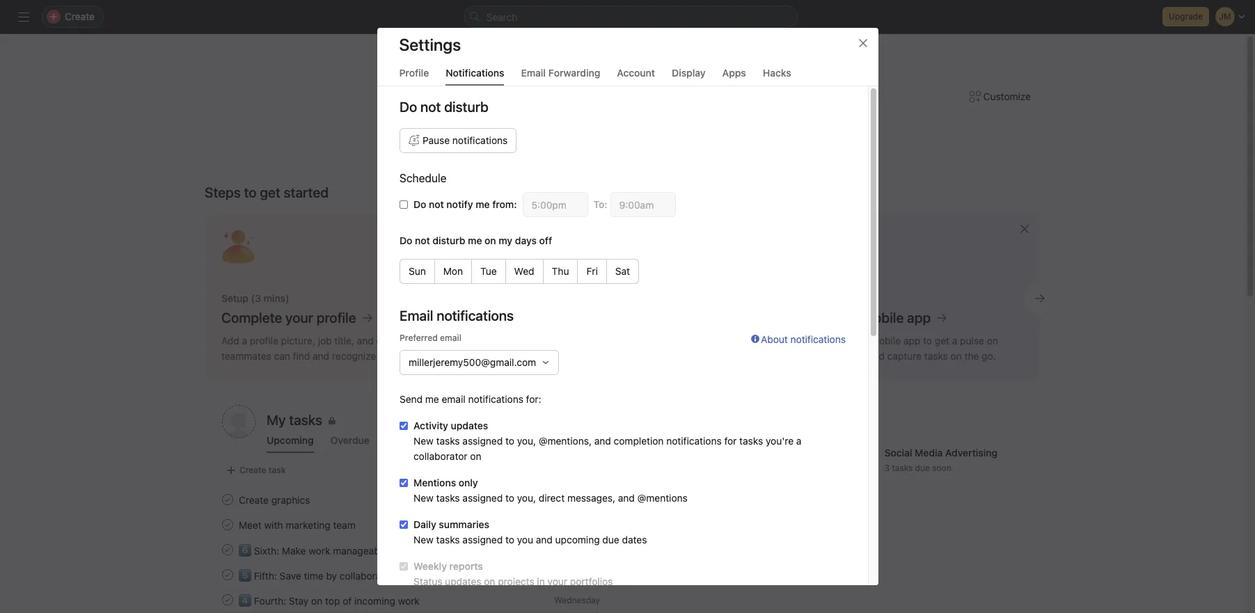 Task type: describe. For each thing, give the bounding box(es) containing it.
on inside activity updates new tasks assigned to you, @mentions, and completion notifications for tasks you're a collaborator on
[[470, 451, 481, 462]]

completed image for 4️⃣
[[219, 592, 236, 609]]

upcoming
[[267, 435, 314, 446]]

preferred
[[399, 333, 438, 343]]

social for social media advertising 3 tasks due soon
[[885, 447, 913, 459]]

1 wednesday button from the top
[[555, 545, 600, 555]]

completed image for create
[[219, 492, 236, 508]]

4️⃣ fourth: stay on top of incoming work
[[239, 595, 420, 607]]

sat
[[615, 265, 630, 277]]

on inside the weekly reports status updates on projects in your portfolios
[[484, 576, 495, 588]]

completed image for meet
[[219, 517, 236, 533]]

about notifications
[[761, 334, 846, 345]]

email
[[521, 67, 546, 79]]

top
[[325, 595, 340, 607]]

tasks inside social media advertising 3 tasks due soon
[[892, 463, 913, 474]]

by
[[326, 570, 337, 582]]

good morning, jeremy
[[515, 118, 731, 145]]

social media advertising
[[520, 494, 616, 505]]

do for do not disturb me on my days off
[[399, 235, 412, 247]]

a
[[796, 435, 802, 447]]

you're
[[766, 435, 794, 447]]

assigned for only
[[462, 492, 503, 504]]

do not notify me from:
[[413, 198, 517, 210]]

do for do not disturb
[[399, 99, 417, 115]]

overdue button
[[331, 435, 370, 453]]

5️⃣ fifth: save time by collaborating in asana
[[239, 570, 439, 582]]

to:
[[593, 198, 607, 210]]

media for social media advertising
[[546, 494, 570, 505]]

fifth:
[[254, 570, 277, 582]]

Do not notify me from: checkbox
[[399, 201, 408, 209]]

notifications right about
[[791, 334, 846, 345]]

@mentions,
[[539, 435, 592, 447]]

1 vertical spatial email
[[442, 394, 465, 405]]

only
[[458, 477, 478, 489]]

completed button
[[386, 435, 437, 453]]

my tasks link
[[267, 411, 600, 430]]

daily
[[413, 519, 436, 531]]

good
[[515, 118, 567, 145]]

status
[[413, 576, 442, 588]]

tasks right for
[[739, 435, 763, 447]]

pause
[[422, 134, 450, 146]]

new for new tasks assigned to you, direct messages, and @mentions
[[413, 492, 433, 504]]

you, for @mentions,
[[517, 435, 536, 447]]

graphics
[[271, 494, 310, 506]]

for:
[[526, 394, 541, 405]]

on left my at the top of the page
[[484, 235, 496, 247]]

wed
[[514, 265, 534, 277]]

pause notifications button
[[399, 128, 517, 153]]

social media advertising link
[[514, 493, 616, 507]]

1 vertical spatial me
[[425, 394, 439, 405]]

you
[[517, 534, 533, 546]]

in for your
[[537, 576, 545, 588]]

team
[[333, 519, 356, 531]]

on left top
[[311, 595, 323, 607]]

customize button
[[961, 84, 1041, 109]]

do for do not notify me from:
[[413, 198, 426, 210]]

to right steps
[[244, 185, 257, 201]]

apps button
[[723, 67, 746, 86]]

6️⃣ sixth: make work manageable
[[239, 545, 388, 557]]

forwarding
[[549, 67, 601, 79]]

manageable
[[333, 545, 388, 557]]

schedule
[[399, 172, 446, 185]]

mon
[[443, 265, 463, 277]]

messages,
[[567, 492, 615, 504]]

notifications button
[[446, 67, 505, 86]]

1 horizontal spatial work
[[398, 595, 420, 607]]

millerjeremy500@gmail.com
[[408, 357, 536, 368]]

due inside daily summaries new tasks assigned to you and upcoming due dates
[[602, 534, 619, 546]]

projects
[[498, 576, 534, 588]]

tasks for activity updates new tasks assigned to you, @mentions, and completion notifications for tasks you're a collaborator on
[[436, 435, 460, 447]]

steps to get started
[[205, 185, 329, 201]]

add profile photo image
[[222, 405, 256, 439]]

completed checkbox for 4️⃣
[[219, 592, 236, 609]]

social media advertising 3 tasks due soon
[[885, 447, 998, 474]]

advertising for social media advertising 3 tasks due soon
[[946, 447, 998, 459]]

time
[[304, 570, 324, 582]]

send
[[399, 394, 422, 405]]

assigned for updates
[[462, 435, 503, 447]]

stay
[[289, 595, 309, 607]]

sun
[[408, 265, 426, 277]]

completed image for 5️⃣
[[219, 567, 236, 584]]

media for social media advertising 3 tasks due soon
[[915, 447, 943, 459]]

1 horizontal spatial me
[[468, 235, 482, 247]]

wednesday button for work
[[555, 595, 600, 606]]

millerjeremy500@gmail.com button
[[399, 350, 559, 375]]

notifications inside activity updates new tasks assigned to you, @mentions, and completion notifications for tasks you're a collaborator on
[[666, 435, 722, 447]]

@mentions
[[637, 492, 688, 504]]

5️⃣
[[239, 570, 251, 582]]

tue
[[480, 265, 497, 277]]

tasks for daily summaries new tasks assigned to you and upcoming due dates
[[436, 534, 460, 546]]

portfolios
[[570, 576, 613, 588]]

settings
[[399, 35, 461, 54]]

pause notifications
[[422, 134, 508, 146]]

wednesday for work
[[555, 595, 600, 606]]

not for disturb
[[415, 235, 430, 247]]

incoming
[[355, 595, 396, 607]]

hacks button
[[763, 67, 792, 86]]

completed checkbox for meet
[[219, 517, 236, 533]]

close image
[[858, 38, 869, 49]]

soon
[[933, 463, 952, 474]]

and inside daily summaries new tasks assigned to you and upcoming due dates
[[536, 534, 553, 546]]

display
[[672, 67, 706, 79]]

get started
[[260, 185, 329, 201]]

not disturb
[[420, 99, 488, 115]]

collaborator
[[413, 451, 467, 462]]

save
[[280, 570, 301, 582]]

completed image for 6️⃣
[[219, 542, 236, 559]]

make
[[282, 545, 306, 557]]



Task type: vqa. For each thing, say whether or not it's contained in the screenshot.
you, inside the ACTIVITY UPDATES NEW TASKS ASSIGNED TO YOU, @MENTIONS, AND COMPLETION NOTIFICATIONS FOR TASKS YOU'RE A COLLABORATOR ON
yes



Task type: locate. For each thing, give the bounding box(es) containing it.
tasks down mentions
[[436, 492, 460, 504]]

advertising inside social media advertising 3 tasks due soon
[[946, 447, 998, 459]]

1 vertical spatial completed image
[[219, 542, 236, 559]]

0 vertical spatial create
[[240, 465, 266, 476]]

create up "meet"
[[239, 494, 269, 506]]

notify
[[446, 198, 473, 210]]

0 vertical spatial completed checkbox
[[219, 492, 236, 508]]

3
[[885, 463, 890, 474]]

0 vertical spatial work
[[309, 545, 330, 557]]

do right do not notify me from: checkbox
[[413, 198, 426, 210]]

steps
[[205, 185, 241, 201]]

wednesday down upcoming
[[555, 570, 600, 581]]

reports
[[449, 561, 483, 572]]

in left your
[[537, 576, 545, 588]]

1 horizontal spatial in
[[537, 576, 545, 588]]

upgrade button
[[1163, 7, 1210, 26]]

0 vertical spatial you,
[[517, 435, 536, 447]]

days off
[[515, 235, 552, 247]]

1 vertical spatial not
[[415, 235, 430, 247]]

advertising for social media advertising
[[572, 494, 616, 505]]

completed image
[[219, 492, 236, 508], [219, 592, 236, 609]]

direct
[[539, 492, 565, 504]]

scroll card carousel right image
[[1035, 293, 1046, 304]]

and inside activity updates new tasks assigned to you, @mentions, and completion notifications for tasks you're a collaborator on
[[594, 435, 611, 447]]

2 vertical spatial completed checkbox
[[219, 567, 236, 584]]

on up only
[[470, 451, 481, 462]]

profile
[[399, 67, 429, 79]]

me right disturb
[[468, 235, 482, 247]]

overdue
[[331, 435, 370, 446]]

email notifications
[[399, 308, 514, 324]]

0 vertical spatial advertising
[[946, 447, 998, 459]]

me from:
[[475, 198, 517, 210]]

new inside 'mentions only new tasks assigned to you, direct messages, and @mentions'
[[413, 492, 433, 504]]

0 horizontal spatial social
[[520, 494, 543, 505]]

1 completed image from the top
[[219, 517, 236, 533]]

1 vertical spatial you,
[[517, 492, 536, 504]]

wednesday button
[[555, 545, 600, 555], [555, 570, 600, 581], [555, 595, 600, 606]]

1 vertical spatial wednesday button
[[555, 570, 600, 581]]

assigned inside 'mentions only new tasks assigned to you, direct messages, and @mentions'
[[462, 492, 503, 504]]

2 new from the top
[[413, 492, 433, 504]]

monday
[[569, 495, 600, 505]]

1 vertical spatial advertising
[[572, 494, 616, 505]]

1 completed image from the top
[[219, 492, 236, 508]]

social up daily summaries new tasks assigned to you and upcoming due dates
[[520, 494, 543, 505]]

upgrade
[[1169, 11, 1203, 22]]

completed image left 4️⃣
[[219, 592, 236, 609]]

1 vertical spatial create
[[239, 494, 269, 506]]

completed checkbox for 6️⃣
[[219, 542, 236, 559]]

new down the activity
[[413, 435, 433, 447]]

2 completed image from the top
[[219, 592, 236, 609]]

assigned inside daily summaries new tasks assigned to you and upcoming due dates
[[462, 534, 503, 546]]

wednesday down portfolios
[[555, 595, 600, 606]]

customize
[[984, 91, 1031, 102]]

new down mentions
[[413, 492, 433, 504]]

you, left @mentions,
[[517, 435, 536, 447]]

new for new tasks assigned to you and upcoming due dates
[[413, 534, 433, 546]]

to left you
[[505, 534, 514, 546]]

1 horizontal spatial due
[[916, 463, 930, 474]]

upcoming
[[555, 534, 600, 546]]

notifications down not disturb at top left
[[452, 134, 508, 146]]

3 new from the top
[[413, 534, 433, 546]]

1 vertical spatial work
[[398, 595, 420, 607]]

completed image left "meet"
[[219, 517, 236, 533]]

about notifications link
[[751, 332, 846, 392]]

completion
[[614, 435, 664, 447]]

Completed checkbox
[[219, 542, 236, 559], [219, 592, 236, 609]]

create inside button
[[240, 465, 266, 476]]

assigned down only
[[462, 492, 503, 504]]

updates down send me email notifications for:
[[451, 420, 488, 432]]

on left projects
[[484, 576, 495, 588]]

completed image left 5️⃣
[[219, 567, 236, 584]]

2 vertical spatial assigned
[[462, 534, 503, 546]]

email up my tasks link
[[442, 394, 465, 405]]

to
[[244, 185, 257, 201], [505, 435, 514, 447], [505, 492, 514, 504], [505, 534, 514, 546]]

2 horizontal spatial and
[[618, 492, 635, 504]]

do up sun
[[399, 235, 412, 247]]

2 wednesday from the top
[[555, 570, 600, 581]]

not left disturb
[[415, 235, 430, 247]]

me right send
[[425, 394, 439, 405]]

0 vertical spatial assigned
[[462, 435, 503, 447]]

to for mentions only
[[505, 492, 514, 504]]

task
[[269, 465, 286, 476]]

2 completed checkbox from the top
[[219, 517, 236, 533]]

2 vertical spatial and
[[536, 534, 553, 546]]

monday button
[[569, 495, 600, 505]]

1 vertical spatial do
[[413, 198, 426, 210]]

1 assigned from the top
[[462, 435, 503, 447]]

0 vertical spatial completed checkbox
[[219, 542, 236, 559]]

3 assigned from the top
[[462, 534, 503, 546]]

mentions only new tasks assigned to you, direct messages, and @mentions
[[413, 477, 688, 504]]

1 vertical spatial updates
[[445, 576, 481, 588]]

notifications left for:
[[468, 394, 523, 405]]

2 assigned from the top
[[462, 492, 503, 504]]

updates down reports in the left bottom of the page
[[445, 576, 481, 588]]

completed checkbox left "meet"
[[219, 517, 236, 533]]

jeremy
[[660, 118, 731, 145]]

due left soon in the bottom right of the page
[[916, 463, 930, 474]]

marketing
[[286, 519, 331, 531]]

upcoming button
[[267, 435, 314, 453]]

create left task
[[240, 465, 266, 476]]

completed checkbox for 5️⃣
[[219, 567, 236, 584]]

tasks up collaborator
[[436, 435, 460, 447]]

2 wednesday button from the top
[[555, 570, 600, 581]]

wednesday button down portfolios
[[555, 595, 600, 606]]

1 vertical spatial new
[[413, 492, 433, 504]]

3 wednesday from the top
[[555, 595, 600, 606]]

completed image down create task button
[[219, 492, 236, 508]]

meet
[[239, 519, 262, 531]]

me
[[468, 235, 482, 247], [425, 394, 439, 405]]

wednesday button for asana
[[555, 570, 600, 581]]

1 wednesday from the top
[[555, 545, 600, 555]]

of
[[343, 595, 352, 607]]

in left asana
[[401, 570, 409, 582]]

assigned down summaries
[[462, 534, 503, 546]]

account
[[617, 67, 655, 79]]

0 horizontal spatial in
[[401, 570, 409, 582]]

updates inside the weekly reports status updates on projects in your portfolios
[[445, 576, 481, 588]]

do down profile button
[[399, 99, 417, 115]]

None text field
[[522, 192, 588, 217], [610, 192, 676, 217], [522, 192, 588, 217], [610, 192, 676, 217]]

do
[[399, 99, 417, 115], [413, 198, 426, 210], [399, 235, 412, 247]]

account button
[[617, 67, 655, 86]]

to inside daily summaries new tasks assigned to you and upcoming due dates
[[505, 534, 514, 546]]

you, inside activity updates new tasks assigned to you, @mentions, and completion notifications for tasks you're a collaborator on
[[517, 435, 536, 447]]

1 vertical spatial completed checkbox
[[219, 517, 236, 533]]

0 vertical spatial new
[[413, 435, 433, 447]]

updates inside activity updates new tasks assigned to you, @mentions, and completion notifications for tasks you're a collaborator on
[[451, 420, 488, 432]]

new inside daily summaries new tasks assigned to you and upcoming due dates
[[413, 534, 433, 546]]

social up 3
[[885, 447, 913, 459]]

tasks inside daily summaries new tasks assigned to you and upcoming due dates
[[436, 534, 460, 546]]

0 vertical spatial and
[[594, 435, 611, 447]]

daily summaries new tasks assigned to you and upcoming due dates
[[413, 519, 647, 546]]

tasks for mentions only new tasks assigned to you, direct messages, and @mentions
[[436, 492, 460, 504]]

3 wednesday button from the top
[[555, 595, 600, 606]]

email down email notifications at the left bottom
[[440, 333, 461, 343]]

completed checkbox left 6️⃣
[[219, 542, 236, 559]]

0 vertical spatial media
[[915, 447, 943, 459]]

0 vertical spatial social
[[885, 447, 913, 459]]

0 vertical spatial do
[[399, 99, 417, 115]]

wednesday for asana
[[555, 570, 600, 581]]

for
[[724, 435, 737, 447]]

1 vertical spatial and
[[618, 492, 635, 504]]

1 vertical spatial wednesday
[[555, 570, 600, 581]]

completed checkbox left 5️⃣
[[219, 567, 236, 584]]

profile button
[[399, 67, 429, 86]]

1 new from the top
[[413, 435, 433, 447]]

4️⃣
[[239, 595, 251, 607]]

new
[[413, 435, 433, 447], [413, 492, 433, 504], [413, 534, 433, 546]]

sixth:
[[254, 545, 279, 557]]

create
[[240, 465, 266, 476], [239, 494, 269, 506]]

0 horizontal spatial advertising
[[572, 494, 616, 505]]

and left completion
[[594, 435, 611, 447]]

you, left the direct
[[517, 492, 536, 504]]

assigned
[[462, 435, 503, 447], [462, 492, 503, 504], [462, 534, 503, 546]]

1 vertical spatial assigned
[[462, 492, 503, 504]]

2 completed checkbox from the top
[[219, 592, 236, 609]]

social for social media advertising
[[520, 494, 543, 505]]

2 vertical spatial wednesday button
[[555, 595, 600, 606]]

wednesday
[[555, 545, 600, 555], [555, 570, 600, 581], [555, 595, 600, 606]]

2 vertical spatial completed image
[[219, 567, 236, 584]]

0 vertical spatial updates
[[451, 420, 488, 432]]

wednesday button down upcoming
[[555, 570, 600, 581]]

weekly
[[413, 561, 447, 572]]

1 vertical spatial media
[[546, 494, 570, 505]]

completed image left 6️⃣
[[219, 542, 236, 559]]

wednesday button up portfolios
[[555, 545, 600, 555]]

email forwarding
[[521, 67, 601, 79]]

activity updates new tasks assigned to you, @mentions, and completion notifications for tasks you're a collaborator on
[[413, 420, 802, 462]]

new inside activity updates new tasks assigned to you, @mentions, and completion notifications for tasks you're a collaborator on
[[413, 435, 433, 447]]

due inside social media advertising 3 tasks due soon
[[916, 463, 930, 474]]

new for new tasks assigned to you, @mentions, and completion notifications for tasks you're a collaborator on
[[413, 435, 433, 447]]

my
[[499, 235, 512, 247]]

None checkbox
[[399, 422, 408, 430], [399, 521, 408, 529], [399, 563, 408, 571], [399, 422, 408, 430], [399, 521, 408, 529], [399, 563, 408, 571]]

to up daily summaries new tasks assigned to you and upcoming due dates
[[505, 492, 514, 504]]

0 vertical spatial completed image
[[219, 517, 236, 533]]

1 vertical spatial due
[[602, 534, 619, 546]]

create for create graphics
[[239, 494, 269, 506]]

Completed checkbox
[[219, 492, 236, 508], [219, 517, 236, 533], [219, 567, 236, 584]]

asana
[[412, 570, 439, 582]]

meet with marketing team
[[239, 519, 356, 531]]

2 vertical spatial new
[[413, 534, 433, 546]]

completed checkbox left 4️⃣
[[219, 592, 236, 609]]

on
[[484, 235, 496, 247], [470, 451, 481, 462], [484, 576, 495, 588], [311, 595, 323, 607]]

social inside social media advertising 3 tasks due soon
[[885, 447, 913, 459]]

tasks down summaries
[[436, 534, 460, 546]]

0 vertical spatial due
[[916, 463, 930, 474]]

and right you
[[536, 534, 553, 546]]

create task button
[[222, 461, 289, 481]]

activity
[[413, 420, 448, 432]]

disturb
[[432, 235, 465, 247]]

0 horizontal spatial work
[[309, 545, 330, 557]]

in inside the weekly reports status updates on projects in your portfolios
[[537, 576, 545, 588]]

0 vertical spatial email
[[440, 333, 461, 343]]

1 vertical spatial completed checkbox
[[219, 592, 236, 609]]

1 completed checkbox from the top
[[219, 542, 236, 559]]

1 horizontal spatial social
[[885, 447, 913, 459]]

tasks right 3
[[892, 463, 913, 474]]

due left the dates
[[602, 534, 619, 546]]

notifications inside dropdown button
[[452, 134, 508, 146]]

notifications left for
[[666, 435, 722, 447]]

6️⃣
[[239, 545, 251, 557]]

apps
[[723, 67, 746, 79]]

preferred email
[[399, 333, 461, 343]]

0 vertical spatial me
[[468, 235, 482, 247]]

0 vertical spatial wednesday button
[[555, 545, 600, 555]]

1 horizontal spatial advertising
[[946, 447, 998, 459]]

fourth:
[[254, 595, 286, 607]]

None checkbox
[[399, 479, 408, 488]]

to left @mentions,
[[505, 435, 514, 447]]

assigned inside activity updates new tasks assigned to you, @mentions, and completion notifications for tasks you're a collaborator on
[[462, 435, 503, 447]]

your
[[547, 576, 567, 588]]

0 horizontal spatial and
[[536, 534, 553, 546]]

due
[[916, 463, 930, 474], [602, 534, 619, 546]]

2 completed image from the top
[[219, 542, 236, 559]]

display button
[[672, 67, 706, 86]]

assigned down send me email notifications for:
[[462, 435, 503, 447]]

completed
[[386, 435, 437, 446]]

collaborating
[[340, 570, 398, 582]]

not left notify at left top
[[429, 198, 444, 210]]

0 vertical spatial completed image
[[219, 492, 236, 508]]

create for create task
[[240, 465, 266, 476]]

assigned for summaries
[[462, 534, 503, 546]]

wednesday up portfolios
[[555, 545, 600, 555]]

1 horizontal spatial media
[[915, 447, 943, 459]]

1 completed checkbox from the top
[[219, 492, 236, 508]]

0 horizontal spatial due
[[602, 534, 619, 546]]

new down daily
[[413, 534, 433, 546]]

3 completed checkbox from the top
[[219, 567, 236, 584]]

and right messages,
[[618, 492, 635, 504]]

tasks
[[436, 435, 460, 447], [739, 435, 763, 447], [892, 463, 913, 474], [436, 492, 460, 504], [436, 534, 460, 546]]

0 vertical spatial wednesday
[[555, 545, 600, 555]]

work right 'make'
[[309, 545, 330, 557]]

to for activity updates
[[505, 435, 514, 447]]

1 vertical spatial social
[[520, 494, 543, 505]]

3 completed image from the top
[[219, 567, 236, 584]]

completed checkbox for create
[[219, 492, 236, 508]]

to inside 'mentions only new tasks assigned to you, direct messages, and @mentions'
[[505, 492, 514, 504]]

1 horizontal spatial and
[[594, 435, 611, 447]]

mentions
[[413, 477, 456, 489]]

you, inside 'mentions only new tasks assigned to you, direct messages, and @mentions'
[[517, 492, 536, 504]]

you, for direct
[[517, 492, 536, 504]]

and inside 'mentions only new tasks assigned to you, direct messages, and @mentions'
[[618, 492, 635, 504]]

2 vertical spatial wednesday
[[555, 595, 600, 606]]

in
[[401, 570, 409, 582], [537, 576, 545, 588]]

to for daily summaries
[[505, 534, 514, 546]]

0 vertical spatial not
[[429, 198, 444, 210]]

create task
[[240, 465, 286, 476]]

not for notify
[[429, 198, 444, 210]]

2 you, from the top
[[517, 492, 536, 504]]

media inside social media advertising 3 tasks due soon
[[915, 447, 943, 459]]

completed image
[[219, 517, 236, 533], [219, 542, 236, 559], [219, 567, 236, 584]]

tasks inside 'mentions only new tasks assigned to you, direct messages, and @mentions'
[[436, 492, 460, 504]]

email
[[440, 333, 461, 343], [442, 394, 465, 405]]

0 horizontal spatial media
[[546, 494, 570, 505]]

completed checkbox down create task button
[[219, 492, 236, 508]]

work
[[309, 545, 330, 557], [398, 595, 420, 607]]

to inside activity updates new tasks assigned to you, @mentions, and completion notifications for tasks you're a collaborator on
[[505, 435, 514, 447]]

in for asana
[[401, 570, 409, 582]]

0 horizontal spatial me
[[425, 394, 439, 405]]

2 vertical spatial do
[[399, 235, 412, 247]]

and
[[594, 435, 611, 447], [618, 492, 635, 504], [536, 534, 553, 546]]

media
[[915, 447, 943, 459], [546, 494, 570, 505]]

updates
[[451, 420, 488, 432], [445, 576, 481, 588]]

work down status
[[398, 595, 420, 607]]

1 vertical spatial completed image
[[219, 592, 236, 609]]

1 you, from the top
[[517, 435, 536, 447]]



